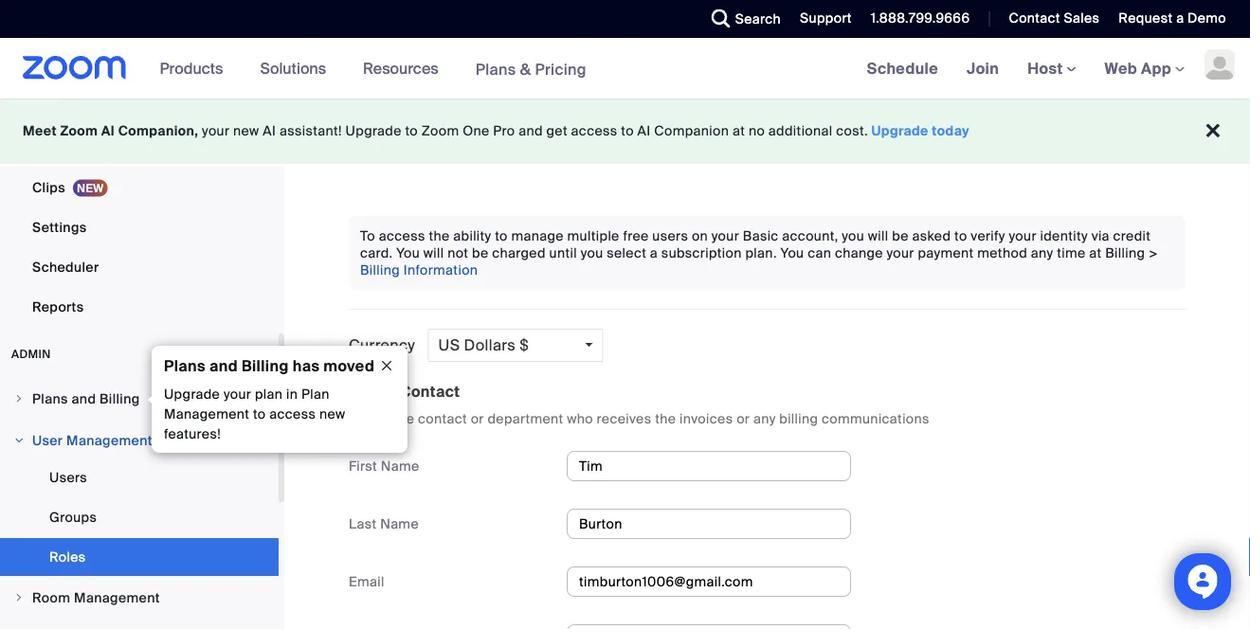 Task type: describe. For each thing, give the bounding box(es) containing it.
ability
[[453, 227, 491, 245]]

admin menu menu
[[0, 381, 279, 629]]

charged
[[492, 244, 546, 262]]

at inside meet zoom ai companion, footer
[[733, 122, 745, 140]]

$
[[520, 335, 529, 355]]

admin
[[11, 347, 51, 362]]

last name
[[349, 515, 419, 533]]

your right on
[[712, 227, 739, 245]]

currency
[[349, 335, 415, 355]]

roles
[[49, 548, 86, 566]]

meet zoom ai companion, your new ai assistant! upgrade to zoom one pro and get access to ai companion at no additional cost. upgrade today
[[23, 122, 970, 140]]

clips link
[[0, 169, 279, 207]]

1 horizontal spatial a
[[1176, 9, 1184, 27]]

pro
[[493, 122, 515, 140]]

us dollars $
[[439, 335, 529, 355]]

department
[[488, 410, 563, 427]]

billing information link
[[360, 261, 478, 279]]

billing inside tooltip
[[242, 356, 289, 376]]

users
[[652, 227, 688, 245]]

join
[[967, 58, 999, 78]]

the inside to access the ability to manage multiple free users on your basic account, you will be asked to verify your identity via credit card. you will not be charged until you select a subscription plan. you can change your payment method any time at billing > billing information
[[429, 227, 450, 245]]

plans for plans & pricing
[[475, 59, 516, 79]]

billing contact this is the contact or department who receives the invoices or any billing communications
[[349, 381, 930, 427]]

new inside upgrade your plan in plan management to access new features!
[[319, 406, 345, 423]]

any inside to access the ability to manage multiple free users on your basic account, you will be asked to verify your identity via credit card. you will not be charged until you select a subscription plan. you can change your payment method any time at billing > billing information
[[1031, 244, 1054, 262]]

billing inside menu item
[[100, 390, 140, 408]]

search
[[735, 10, 781, 27]]

free
[[623, 227, 649, 245]]

not
[[448, 244, 469, 262]]

0 horizontal spatial will
[[424, 244, 444, 262]]

1.888.799.9666
[[871, 9, 970, 27]]

us
[[439, 335, 460, 355]]

web
[[1105, 58, 1137, 78]]

subscription
[[661, 244, 742, 262]]

users link
[[0, 459, 279, 497]]

first
[[349, 457, 377, 475]]

groups link
[[0, 499, 279, 537]]

is
[[379, 410, 390, 427]]

zoom logo image
[[23, 56, 127, 80]]

sales
[[1064, 9, 1100, 27]]

and for plans and billing has moved
[[209, 356, 238, 376]]

1 horizontal spatial you
[[842, 227, 865, 245]]

plans for plans and billing has moved
[[164, 356, 206, 376]]

us dollars $ link
[[439, 335, 593, 356]]

invoices
[[680, 410, 733, 427]]

contact inside billing contact this is the contact or department who receives the invoices or any billing communications
[[400, 381, 460, 401]]

1 you from the left
[[396, 244, 420, 262]]

personal menu menu
[[0, 0, 279, 328]]

today
[[932, 122, 970, 140]]

web app
[[1105, 58, 1172, 78]]

account,
[[782, 227, 838, 245]]

resources
[[363, 58, 439, 78]]

settings link
[[0, 209, 279, 246]]

has
[[293, 356, 320, 376]]

access inside upgrade your plan in plan management to access new features!
[[269, 406, 316, 423]]

roles link
[[0, 538, 279, 576]]

to left companion
[[621, 122, 634, 140]]

management for room management
[[74, 589, 160, 607]]

a inside to access the ability to manage multiple free users on your basic account, you will be asked to verify your identity via credit card. you will not be charged until you select a subscription plan. you can change your payment method any time at billing > billing information
[[650, 244, 658, 262]]

solutions button
[[260, 38, 335, 99]]

profile picture image
[[1205, 49, 1235, 80]]

information
[[404, 261, 478, 279]]

1.888.799.9666 button up schedule 'link'
[[871, 9, 970, 27]]

to
[[360, 227, 375, 245]]

basic
[[743, 227, 779, 245]]

name for first name
[[381, 457, 420, 475]]

name for last name
[[380, 515, 419, 533]]

payment
[[918, 244, 974, 262]]

1 horizontal spatial will
[[868, 227, 889, 245]]

time
[[1057, 244, 1086, 262]]

who
[[567, 410, 593, 427]]

access inside to access the ability to manage multiple free users on your basic account, you will be asked to verify your identity via credit card. you will not be charged until you select a subscription plan. you can change your payment method any time at billing > billing information
[[379, 227, 425, 245]]

2 or from the left
[[737, 410, 750, 427]]

companion,
[[118, 122, 198, 140]]

plan.
[[745, 244, 777, 262]]

plans & pricing
[[475, 59, 587, 79]]

to down resources 'dropdown button'
[[405, 122, 418, 140]]

this
[[349, 410, 376, 427]]

email
[[349, 573, 385, 590]]

3 ai from the left
[[638, 122, 651, 140]]

host button
[[1028, 58, 1076, 78]]

additional
[[769, 122, 833, 140]]

right image for room management
[[13, 592, 25, 604]]

your right "verify"
[[1009, 227, 1037, 245]]

1 horizontal spatial upgrade
[[346, 122, 402, 140]]

1 horizontal spatial be
[[892, 227, 909, 245]]

0 horizontal spatial be
[[472, 244, 489, 262]]

get
[[547, 122, 568, 140]]

until
[[549, 244, 577, 262]]

0 horizontal spatial the
[[393, 410, 415, 427]]

schedule
[[867, 58, 938, 78]]

&
[[520, 59, 531, 79]]

meet
[[23, 122, 57, 140]]

request a demo
[[1119, 9, 1227, 27]]

meetings navigation
[[853, 38, 1250, 100]]

plan
[[255, 386, 283, 403]]

via
[[1092, 227, 1110, 245]]

banner containing products
[[0, 38, 1250, 100]]

moved
[[324, 356, 375, 376]]

user management
[[32, 432, 152, 449]]



Task type: locate. For each thing, give the bounding box(es) containing it.
1 zoom from the left
[[60, 122, 98, 140]]

plans inside menu item
[[32, 390, 68, 408]]

or right contact
[[471, 410, 484, 427]]

scheduler
[[32, 258, 99, 276]]

new
[[233, 122, 259, 140], [319, 406, 345, 423]]

1 vertical spatial new
[[319, 406, 345, 423]]

0 vertical spatial any
[[1031, 244, 1054, 262]]

1 vertical spatial and
[[209, 356, 238, 376]]

to right ability on the top left of page
[[495, 227, 508, 245]]

ai left companion
[[638, 122, 651, 140]]

access right get
[[571, 122, 618, 140]]

0 vertical spatial management
[[164, 406, 249, 423]]

assistant!
[[280, 122, 342, 140]]

management inside upgrade your plan in plan management to access new features!
[[164, 406, 249, 423]]

search button
[[697, 0, 786, 38]]

zoom left one
[[422, 122, 459, 140]]

2 horizontal spatial upgrade
[[872, 122, 929, 140]]

1.888.799.9666 button up "schedule"
[[857, 0, 975, 38]]

new inside meet zoom ai companion, footer
[[233, 122, 259, 140]]

0 vertical spatial and
[[519, 122, 543, 140]]

billing up plan
[[242, 356, 289, 376]]

demo
[[1188, 9, 1227, 27]]

2 vertical spatial access
[[269, 406, 316, 423]]

room management menu item
[[0, 580, 279, 616]]

and up user management
[[72, 390, 96, 408]]

request
[[1119, 9, 1173, 27]]

at right the time
[[1089, 244, 1102, 262]]

reports link
[[0, 288, 279, 326]]

a left demo
[[1176, 9, 1184, 27]]

upgrade up the features!
[[164, 386, 220, 403]]

management down "roles" link
[[74, 589, 160, 607]]

scheduler link
[[0, 248, 279, 286]]

user management menu item
[[0, 423, 279, 459]]

right image left room in the bottom left of the page
[[13, 592, 25, 604]]

schedule link
[[853, 38, 953, 99]]

1 vertical spatial right image
[[13, 592, 25, 604]]

0 horizontal spatial at
[[733, 122, 745, 140]]

product information navigation
[[146, 38, 601, 100]]

right image left "user"
[[13, 435, 25, 446]]

access right to
[[379, 227, 425, 245]]

clips
[[32, 179, 65, 196]]

0 horizontal spatial and
[[72, 390, 96, 408]]

room
[[32, 589, 70, 607]]

last
[[349, 515, 377, 533]]

identity
[[1040, 227, 1088, 245]]

plan
[[301, 386, 330, 403]]

2 vertical spatial management
[[74, 589, 160, 607]]

ai left companion,
[[101, 122, 115, 140]]

billing inside billing contact this is the contact or department who receives the invoices or any billing communications
[[349, 381, 396, 401]]

0 horizontal spatial any
[[754, 410, 776, 427]]

your right companion,
[[202, 122, 230, 140]]

or right invoices
[[737, 410, 750, 427]]

to inside upgrade your plan in plan management to access new features!
[[253, 406, 266, 423]]

0 vertical spatial right image
[[13, 435, 25, 446]]

management inside menu item
[[66, 432, 152, 449]]

1 vertical spatial any
[[754, 410, 776, 427]]

room management
[[32, 589, 160, 607]]

1 horizontal spatial at
[[1089, 244, 1102, 262]]

users
[[49, 469, 87, 486]]

zoom
[[60, 122, 98, 140], [422, 122, 459, 140]]

plans inside tooltip
[[164, 356, 206, 376]]

name right first
[[381, 457, 420, 475]]

join link
[[953, 38, 1013, 99]]

settings
[[32, 218, 87, 236]]

1 vertical spatial management
[[66, 432, 152, 449]]

2 right image from the top
[[13, 592, 25, 604]]

app
[[1141, 58, 1172, 78]]

0 horizontal spatial you
[[396, 244, 420, 262]]

be left asked
[[892, 227, 909, 245]]

and inside menu item
[[72, 390, 96, 408]]

and inside tooltip
[[209, 356, 238, 376]]

request a demo link
[[1105, 0, 1250, 38], [1119, 9, 1227, 27]]

change
[[835, 244, 883, 262]]

access
[[571, 122, 618, 140], [379, 227, 425, 245], [269, 406, 316, 423]]

will left asked
[[868, 227, 889, 245]]

user
[[32, 432, 63, 449]]

multiple
[[567, 227, 620, 245]]

on
[[692, 227, 708, 245]]

2 horizontal spatial ai
[[638, 122, 651, 140]]

web app button
[[1105, 58, 1185, 78]]

any left 'billing'
[[754, 410, 776, 427]]

plans inside product information navigation
[[475, 59, 516, 79]]

plans and billing menu item
[[0, 381, 279, 421]]

0 horizontal spatial or
[[471, 410, 484, 427]]

2 horizontal spatial access
[[571, 122, 618, 140]]

0 vertical spatial access
[[571, 122, 618, 140]]

billing down to
[[360, 261, 400, 279]]

products button
[[160, 38, 232, 99]]

1 vertical spatial name
[[380, 515, 419, 533]]

you right can
[[842, 227, 865, 245]]

0 vertical spatial new
[[233, 122, 259, 140]]

1 right image from the top
[[13, 435, 25, 446]]

0 horizontal spatial you
[[581, 244, 603, 262]]

2 name from the top
[[380, 515, 419, 533]]

billing up this
[[349, 381, 396, 401]]

asked
[[912, 227, 951, 245]]

management for user management
[[66, 432, 152, 449]]

products
[[160, 58, 223, 78]]

and up upgrade your plan in plan management to access new features!
[[209, 356, 238, 376]]

1 name from the top
[[381, 457, 420, 475]]

a
[[1176, 9, 1184, 27], [650, 244, 658, 262]]

can
[[808, 244, 831, 262]]

plans for plans and billing
[[32, 390, 68, 408]]

1.888.799.9666 button
[[857, 0, 975, 38], [871, 9, 970, 27]]

0 horizontal spatial contact
[[400, 381, 460, 401]]

your inside upgrade your plan in plan management to access new features!
[[224, 386, 251, 403]]

access inside meet zoom ai companion, footer
[[571, 122, 618, 140]]

verify
[[971, 227, 1006, 245]]

the left ability on the top left of page
[[429, 227, 450, 245]]

zoom right meet
[[60, 122, 98, 140]]

cost.
[[836, 122, 868, 140]]

communications
[[822, 410, 930, 427]]

plans and billing has moved tooltip
[[147, 346, 408, 453]]

1 horizontal spatial the
[[429, 227, 450, 245]]

management up users link
[[66, 432, 152, 449]]

1 or from the left
[[471, 410, 484, 427]]

will left not
[[424, 244, 444, 262]]

1 vertical spatial access
[[379, 227, 425, 245]]

plans and billing
[[32, 390, 140, 408]]

0 vertical spatial plans
[[475, 59, 516, 79]]

billing left '>'
[[1105, 244, 1145, 262]]

2 zoom from the left
[[422, 122, 459, 140]]

0 horizontal spatial plans
[[32, 390, 68, 408]]

and inside meet zoom ai companion, footer
[[519, 122, 543, 140]]

right image inside user management menu item
[[13, 435, 25, 446]]

0 horizontal spatial new
[[233, 122, 259, 140]]

close image
[[372, 357, 402, 374]]

the left invoices
[[655, 410, 676, 427]]

any left the time
[[1031, 244, 1054, 262]]

1 horizontal spatial you
[[781, 244, 804, 262]]

right image
[[13, 393, 25, 405]]

contact
[[418, 410, 467, 427]]

and
[[519, 122, 543, 140], [209, 356, 238, 376], [72, 390, 96, 408]]

0 vertical spatial contact
[[1009, 9, 1060, 27]]

access down in
[[269, 406, 316, 423]]

0 vertical spatial at
[[733, 122, 745, 140]]

contact left sales
[[1009, 9, 1060, 27]]

0 horizontal spatial zoom
[[60, 122, 98, 140]]

contact up contact
[[400, 381, 460, 401]]

0 horizontal spatial a
[[650, 244, 658, 262]]

management up the features!
[[164, 406, 249, 423]]

upgrade inside upgrade your plan in plan management to access new features!
[[164, 386, 220, 403]]

None text field
[[567, 451, 851, 481], [567, 567, 851, 597], [567, 625, 851, 629], [567, 451, 851, 481], [567, 567, 851, 597], [567, 625, 851, 629]]

you left can
[[781, 244, 804, 262]]

upgrade your plan in plan management to access new features!
[[164, 386, 345, 443]]

at inside to access the ability to manage multiple free users on your basic account, you will be asked to verify your identity via credit card. you will not be charged until you select a subscription plan. you can change your payment method any time at billing > billing information
[[1089, 244, 1102, 262]]

contact sales
[[1009, 9, 1100, 27]]

your
[[202, 122, 230, 140], [712, 227, 739, 245], [1009, 227, 1037, 245], [887, 244, 914, 262], [224, 386, 251, 403]]

billing up user management menu item
[[100, 390, 140, 408]]

1 ai from the left
[[101, 122, 115, 140]]

upgrade down product information navigation
[[346, 122, 402, 140]]

method
[[977, 244, 1028, 262]]

meet zoom ai companion, footer
[[0, 99, 1250, 164]]

1 vertical spatial contact
[[400, 381, 460, 401]]

0 horizontal spatial access
[[269, 406, 316, 423]]

2 horizontal spatial and
[[519, 122, 543, 140]]

right image
[[13, 435, 25, 446], [13, 592, 25, 604]]

1 vertical spatial plans
[[164, 356, 206, 376]]

1 horizontal spatial and
[[209, 356, 238, 376]]

credit
[[1113, 227, 1151, 245]]

right image for user management
[[13, 435, 25, 446]]

groups
[[49, 509, 97, 526]]

at left the no
[[733, 122, 745, 140]]

1 horizontal spatial ai
[[263, 122, 276, 140]]

support
[[800, 9, 852, 27]]

side navigation navigation
[[0, 0, 284, 629]]

plans right right image
[[32, 390, 68, 408]]

features!
[[164, 426, 221, 443]]

resources button
[[363, 38, 447, 99]]

you right until
[[581, 244, 603, 262]]

in
[[286, 386, 298, 403]]

2 ai from the left
[[263, 122, 276, 140]]

plans & pricing link
[[475, 59, 587, 79], [475, 59, 587, 79]]

1 horizontal spatial contact
[[1009, 9, 1060, 27]]

name right last
[[380, 515, 419, 533]]

and left get
[[519, 122, 543, 140]]

1 horizontal spatial plans
[[164, 356, 206, 376]]

ai left assistant!
[[263, 122, 276, 140]]

pricing
[[535, 59, 587, 79]]

0 horizontal spatial upgrade
[[164, 386, 220, 403]]

first name
[[349, 457, 420, 475]]

right image inside room management "menu item"
[[13, 592, 25, 604]]

manage
[[511, 227, 564, 245]]

your left plan
[[224, 386, 251, 403]]

you
[[842, 227, 865, 245], [581, 244, 603, 262]]

banner
[[0, 38, 1250, 100]]

None text field
[[567, 509, 851, 539]]

new left assistant!
[[233, 122, 259, 140]]

plans up the "plans and billing" menu item
[[164, 356, 206, 376]]

0 vertical spatial a
[[1176, 9, 1184, 27]]

host
[[1028, 58, 1067, 78]]

user management menu
[[0, 459, 279, 578]]

and for plans and billing
[[72, 390, 96, 408]]

1 horizontal spatial zoom
[[422, 122, 459, 140]]

the right is
[[393, 410, 415, 427]]

1 horizontal spatial any
[[1031, 244, 1054, 262]]

no
[[749, 122, 765, 140]]

1 vertical spatial a
[[650, 244, 658, 262]]

to access the ability to manage multiple free users on your basic account, you will be asked to verify your identity via credit card. you will not be charged until you select a subscription plan. you can change your payment method any time at billing > billing information
[[360, 227, 1158, 279]]

card.
[[360, 244, 393, 262]]

2 horizontal spatial plans
[[475, 59, 516, 79]]

one
[[463, 122, 490, 140]]

to left "verify"
[[955, 227, 967, 245]]

0 vertical spatial name
[[381, 457, 420, 475]]

name
[[381, 457, 420, 475], [380, 515, 419, 533]]

your right change on the top right of the page
[[887, 244, 914, 262]]

companion
[[654, 122, 729, 140]]

be right not
[[472, 244, 489, 262]]

select
[[607, 244, 647, 262]]

1 vertical spatial at
[[1089, 244, 1102, 262]]

you right 'card.'
[[396, 244, 420, 262]]

reports
[[32, 298, 84, 316]]

contact sales link
[[995, 0, 1105, 38], [1009, 9, 1100, 27]]

the
[[429, 227, 450, 245], [393, 410, 415, 427], [655, 410, 676, 427]]

new down plan
[[319, 406, 345, 423]]

2 horizontal spatial the
[[655, 410, 676, 427]]

plans left &
[[475, 59, 516, 79]]

1 horizontal spatial access
[[379, 227, 425, 245]]

upgrade
[[346, 122, 402, 140], [872, 122, 929, 140], [164, 386, 220, 403]]

to down plan
[[253, 406, 266, 423]]

any inside billing contact this is the contact or department who receives the invoices or any billing communications
[[754, 410, 776, 427]]

you
[[396, 244, 420, 262], [781, 244, 804, 262]]

>
[[1149, 244, 1158, 262]]

upgrade right cost.
[[872, 122, 929, 140]]

1 horizontal spatial new
[[319, 406, 345, 423]]

management inside "menu item"
[[74, 589, 160, 607]]

1 horizontal spatial or
[[737, 410, 750, 427]]

2 vertical spatial plans
[[32, 390, 68, 408]]

plans and billing has moved
[[164, 356, 375, 376]]

a right free
[[650, 244, 658, 262]]

2 vertical spatial and
[[72, 390, 96, 408]]

your inside meet zoom ai companion, footer
[[202, 122, 230, 140]]

2 you from the left
[[781, 244, 804, 262]]

or
[[471, 410, 484, 427], [737, 410, 750, 427]]

0 horizontal spatial ai
[[101, 122, 115, 140]]



Task type: vqa. For each thing, say whether or not it's contained in the screenshot.
the right "meeting"
no



